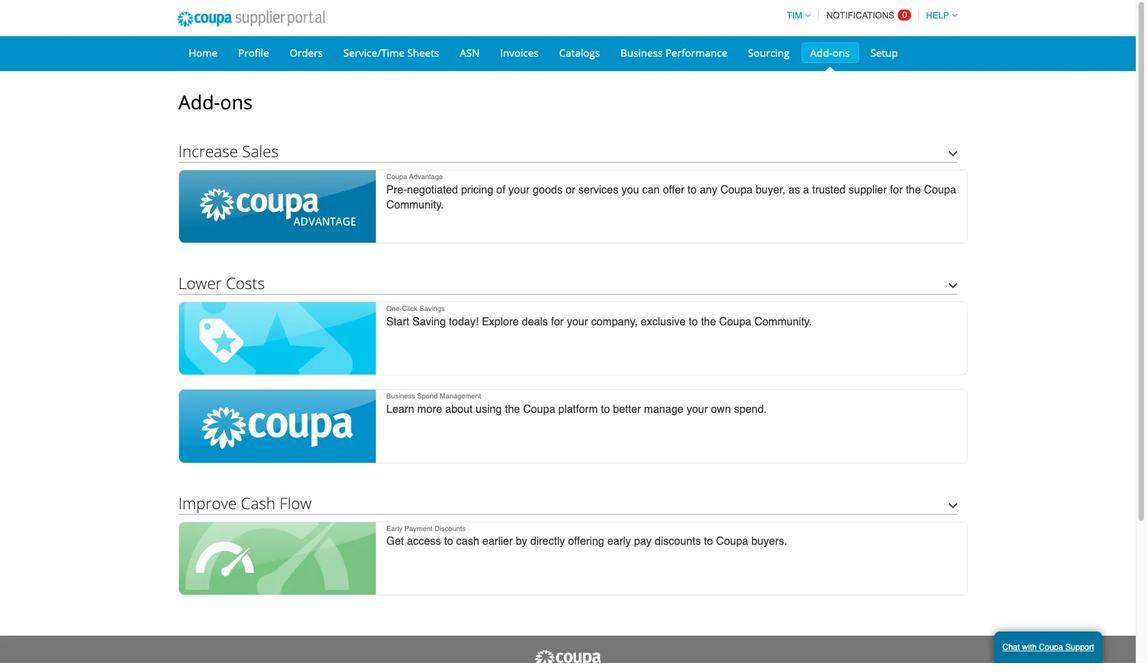 Task type: locate. For each thing, give the bounding box(es) containing it.
1 vertical spatial for
[[551, 316, 564, 328]]

add-ons
[[811, 46, 850, 59], [178, 89, 253, 115]]

to right the discounts
[[704, 536, 714, 548]]

asn link
[[451, 42, 489, 63]]

get
[[387, 536, 404, 548]]

cash
[[456, 536, 480, 548]]

0 horizontal spatial community.
[[387, 199, 444, 212]]

for right "deals"
[[551, 316, 564, 328]]

ons down notifications
[[833, 46, 850, 59]]

0 vertical spatial add-ons
[[811, 46, 850, 59]]

business for business performance
[[621, 46, 663, 59]]

services
[[579, 184, 619, 196]]

negotiated
[[407, 184, 458, 196]]

0 vertical spatial your
[[509, 184, 530, 196]]

start
[[387, 316, 410, 328]]

0 vertical spatial the
[[906, 184, 922, 196]]

home link
[[180, 42, 227, 63]]

0 horizontal spatial ons
[[220, 89, 253, 115]]

1 vertical spatial your
[[567, 316, 588, 328]]

1 horizontal spatial the
[[701, 316, 717, 328]]

for inside coupa advantage pre-negotiated pricing of your goods or services you can offer to any coupa buyer, as a trusted supplier for the coupa community.
[[891, 184, 903, 196]]

increase
[[178, 140, 238, 162]]

manage
[[644, 403, 684, 416]]

sheets
[[408, 46, 440, 59]]

to inside one-click savings start saving today! explore deals for your company, exclusive to the coupa community.
[[689, 316, 698, 328]]

for right supplier
[[891, 184, 903, 196]]

for
[[891, 184, 903, 196], [551, 316, 564, 328]]

add-ons link
[[802, 42, 859, 63]]

learn
[[387, 403, 415, 416]]

to inside "business spend management learn more about using the coupa platform to better manage your own spend."
[[601, 403, 610, 416]]

your
[[509, 184, 530, 196], [567, 316, 588, 328], [687, 403, 708, 416]]

business up learn
[[387, 392, 415, 400]]

home
[[189, 46, 218, 59]]

the inside "business spend management learn more about using the coupa platform to better manage your own spend."
[[505, 403, 520, 416]]

service/time
[[344, 46, 405, 59]]

1 vertical spatial business
[[387, 392, 415, 400]]

your right of
[[509, 184, 530, 196]]

as
[[789, 184, 801, 196]]

add-ons down notifications
[[811, 46, 850, 59]]

2 vertical spatial the
[[505, 403, 520, 416]]

business
[[621, 46, 663, 59], [387, 392, 415, 400]]

0 horizontal spatial for
[[551, 316, 564, 328]]

1 horizontal spatial business
[[621, 46, 663, 59]]

community.
[[387, 199, 444, 212], [755, 316, 812, 328]]

improve
[[178, 492, 237, 514]]

add- down home
[[178, 89, 220, 115]]

add- inside "link"
[[811, 46, 833, 59]]

1 vertical spatial the
[[701, 316, 717, 328]]

coupa
[[387, 172, 408, 181], [721, 184, 753, 196], [925, 184, 957, 196], [720, 316, 752, 328], [523, 403, 556, 416], [717, 536, 749, 548], [1040, 643, 1064, 652]]

0 horizontal spatial your
[[509, 184, 530, 196]]

2 horizontal spatial your
[[687, 403, 708, 416]]

access
[[407, 536, 441, 548]]

0 vertical spatial coupa supplier portal image
[[168, 2, 334, 36]]

to left any
[[688, 184, 697, 196]]

invoices link
[[492, 42, 548, 63]]

add-
[[811, 46, 833, 59], [178, 89, 220, 115]]

0 horizontal spatial business
[[387, 392, 415, 400]]

the inside coupa advantage pre-negotiated pricing of your goods or services you can offer to any coupa buyer, as a trusted supplier for the coupa community.
[[906, 184, 922, 196]]

0 vertical spatial add-
[[811, 46, 833, 59]]

navigation
[[781, 2, 958, 29]]

ons inside "link"
[[833, 46, 850, 59]]

1 horizontal spatial for
[[891, 184, 903, 196]]

0 horizontal spatial the
[[505, 403, 520, 416]]

you
[[622, 184, 640, 196]]

business inside business performance link
[[621, 46, 663, 59]]

the right supplier
[[906, 184, 922, 196]]

early payment discounts get access to cash earlier by directly offering early pay discounts to coupa buyers.
[[387, 524, 788, 548]]

more
[[418, 403, 443, 416]]

discounts
[[655, 536, 701, 548]]

about
[[446, 403, 473, 416]]

1 horizontal spatial coupa supplier portal image
[[534, 650, 602, 663]]

0 horizontal spatial add-
[[178, 89, 220, 115]]

business left performance
[[621, 46, 663, 59]]

better
[[613, 403, 641, 416]]

1 vertical spatial add-ons
[[178, 89, 253, 115]]

earlier
[[483, 536, 513, 548]]

coupa supplier portal image
[[168, 2, 334, 36], [534, 650, 602, 663]]

can
[[643, 184, 660, 196]]

by
[[516, 536, 528, 548]]

your left "own"
[[687, 403, 708, 416]]

service/time sheets
[[344, 46, 440, 59]]

the
[[906, 184, 922, 196], [701, 316, 717, 328], [505, 403, 520, 416]]

pay
[[634, 536, 652, 548]]

0 vertical spatial for
[[891, 184, 903, 196]]

business performance
[[621, 46, 728, 59]]

tim link
[[781, 10, 811, 21]]

to down discounts
[[444, 536, 453, 548]]

1 horizontal spatial add-ons
[[811, 46, 850, 59]]

to right exclusive
[[689, 316, 698, 328]]

add- down tim link
[[811, 46, 833, 59]]

help link
[[920, 10, 958, 21]]

1 horizontal spatial community.
[[755, 316, 812, 328]]

ons up increase sales
[[220, 89, 253, 115]]

1 horizontal spatial ons
[[833, 46, 850, 59]]

deals
[[522, 316, 548, 328]]

business inside "business spend management learn more about using the coupa platform to better manage your own spend."
[[387, 392, 415, 400]]

the right using
[[505, 403, 520, 416]]

community. inside one-click savings start saving today! explore deals for your company, exclusive to the coupa community.
[[755, 316, 812, 328]]

chat with coupa support
[[1003, 643, 1095, 652]]

a
[[804, 184, 810, 196]]

1 vertical spatial community.
[[755, 316, 812, 328]]

1 vertical spatial ons
[[220, 89, 253, 115]]

for inside one-click savings start saving today! explore deals for your company, exclusive to the coupa community.
[[551, 316, 564, 328]]

the inside one-click savings start saving today! explore deals for your company, exclusive to the coupa community.
[[701, 316, 717, 328]]

1 horizontal spatial your
[[567, 316, 588, 328]]

0 vertical spatial business
[[621, 46, 663, 59]]

sourcing
[[749, 46, 790, 59]]

2 vertical spatial your
[[687, 403, 708, 416]]

today!
[[449, 316, 479, 328]]

the right exclusive
[[701, 316, 717, 328]]

lower costs
[[178, 272, 265, 294]]

sales
[[242, 140, 279, 162]]

0 vertical spatial community.
[[387, 199, 444, 212]]

0 vertical spatial ons
[[833, 46, 850, 59]]

0 horizontal spatial add-ons
[[178, 89, 253, 115]]

to
[[688, 184, 697, 196], [689, 316, 698, 328], [601, 403, 610, 416], [444, 536, 453, 548], [704, 536, 714, 548]]

one-
[[387, 304, 402, 313]]

exclusive
[[641, 316, 686, 328]]

your left company,
[[567, 316, 588, 328]]

coupa inside one-click savings start saving today! explore deals for your company, exclusive to the coupa community.
[[720, 316, 752, 328]]

to left better
[[601, 403, 610, 416]]

1 horizontal spatial add-
[[811, 46, 833, 59]]

2 horizontal spatial the
[[906, 184, 922, 196]]

add-ons up 'increase'
[[178, 89, 253, 115]]



Task type: describe. For each thing, give the bounding box(es) containing it.
support
[[1066, 643, 1095, 652]]

using
[[476, 403, 502, 416]]

offer
[[663, 184, 685, 196]]

platform
[[559, 403, 598, 416]]

business spend management learn more about using the coupa platform to better manage your own spend.
[[387, 392, 767, 416]]

goods
[[533, 184, 563, 196]]

spend.
[[734, 403, 767, 416]]

service/time sheets link
[[335, 42, 448, 63]]

chat with coupa support button
[[995, 632, 1103, 663]]

lower
[[178, 272, 222, 294]]

trusted
[[813, 184, 846, 196]]

pricing
[[461, 184, 494, 196]]

profile link
[[229, 42, 278, 63]]

explore
[[482, 316, 519, 328]]

increase sales
[[178, 140, 279, 162]]

coupa inside early payment discounts get access to cash earlier by directly offering early pay discounts to coupa buyers.
[[717, 536, 749, 548]]

supplier
[[849, 184, 888, 196]]

tim
[[787, 10, 803, 21]]

spend
[[417, 392, 438, 400]]

setup
[[871, 46, 899, 59]]

help
[[927, 10, 950, 21]]

catalogs link
[[551, 42, 609, 63]]

one-click savings start saving today! explore deals for your company, exclusive to the coupa community.
[[387, 304, 812, 328]]

with
[[1023, 643, 1037, 652]]

add-ons inside add-ons "link"
[[811, 46, 850, 59]]

invoices
[[500, 46, 539, 59]]

notifications
[[827, 10, 895, 21]]

any
[[700, 184, 718, 196]]

buyers.
[[752, 536, 788, 548]]

early
[[387, 524, 403, 532]]

directly
[[531, 536, 565, 548]]

sourcing link
[[740, 42, 799, 63]]

company,
[[592, 316, 638, 328]]

coupa advantage pre-negotiated pricing of your goods or services you can offer to any coupa buyer, as a trusted supplier for the coupa community.
[[387, 172, 957, 212]]

business for business spend management learn more about using the coupa platform to better manage your own spend.
[[387, 392, 415, 400]]

or
[[566, 184, 576, 196]]

0 horizontal spatial coupa supplier portal image
[[168, 2, 334, 36]]

orders link
[[281, 42, 332, 63]]

click
[[402, 304, 418, 313]]

saving
[[413, 316, 446, 328]]

notifications 0
[[827, 10, 908, 21]]

own
[[711, 403, 731, 416]]

savings
[[420, 304, 445, 313]]

catalogs
[[560, 46, 600, 59]]

performance
[[666, 46, 728, 59]]

payment
[[405, 524, 433, 532]]

0
[[903, 10, 908, 20]]

to inside coupa advantage pre-negotiated pricing of your goods or services you can offer to any coupa buyer, as a trusted supplier for the coupa community.
[[688, 184, 697, 196]]

of
[[497, 184, 506, 196]]

early
[[608, 536, 631, 548]]

improve cash flow
[[178, 492, 312, 514]]

coupa inside "business spend management learn more about using the coupa platform to better manage your own spend."
[[523, 403, 556, 416]]

chat
[[1003, 643, 1021, 652]]

offering
[[568, 536, 605, 548]]

business performance link
[[612, 42, 737, 63]]

1 vertical spatial coupa supplier portal image
[[534, 650, 602, 663]]

pre-
[[387, 184, 407, 196]]

buyer,
[[756, 184, 786, 196]]

your inside one-click savings start saving today! explore deals for your company, exclusive to the coupa community.
[[567, 316, 588, 328]]

flow
[[280, 492, 312, 514]]

cash
[[241, 492, 276, 514]]

your inside coupa advantage pre-negotiated pricing of your goods or services you can offer to any coupa buyer, as a trusted supplier for the coupa community.
[[509, 184, 530, 196]]

advantage
[[409, 172, 443, 181]]

orders
[[290, 46, 323, 59]]

management
[[440, 392, 481, 400]]

profile
[[238, 46, 269, 59]]

1 vertical spatial add-
[[178, 89, 220, 115]]

your inside "business spend management learn more about using the coupa platform to better manage your own spend."
[[687, 403, 708, 416]]

coupa inside button
[[1040, 643, 1064, 652]]

navigation containing notifications 0
[[781, 2, 958, 29]]

community. inside coupa advantage pre-negotiated pricing of your goods or services you can offer to any coupa buyer, as a trusted supplier for the coupa community.
[[387, 199, 444, 212]]

asn
[[460, 46, 480, 59]]

discounts
[[435, 524, 466, 532]]

costs
[[226, 272, 265, 294]]

setup link
[[862, 42, 907, 63]]



Task type: vqa. For each thing, say whether or not it's contained in the screenshot.
Business Performance
yes



